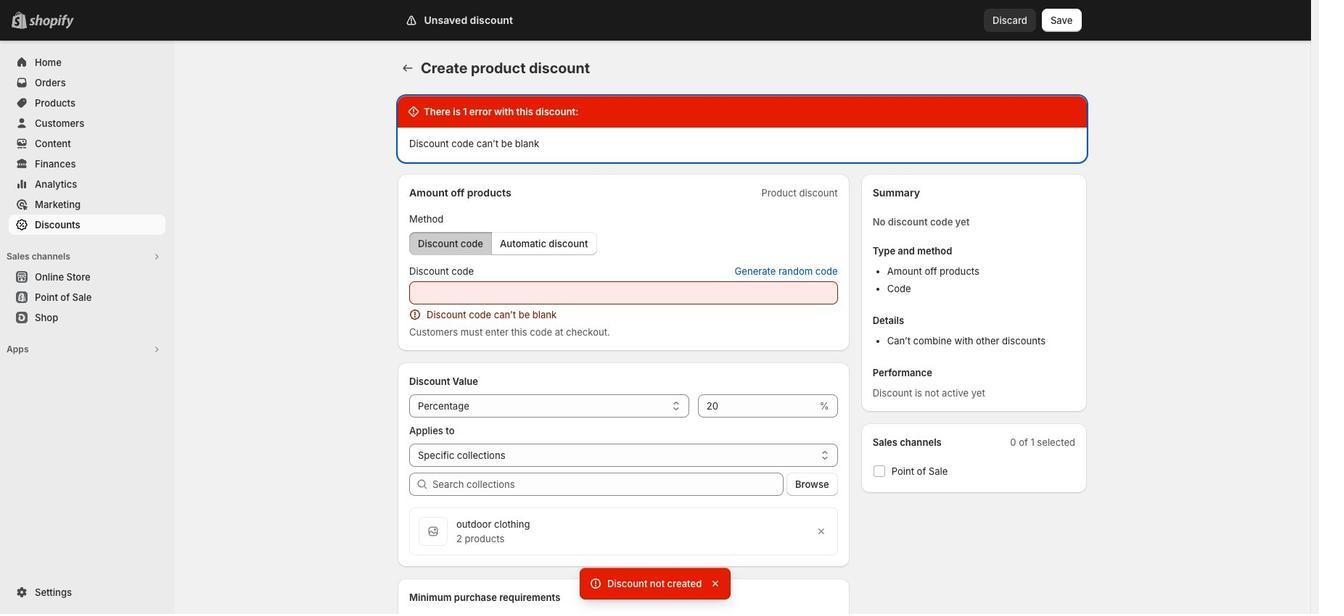 Task type: locate. For each thing, give the bounding box(es) containing it.
shopify image
[[29, 15, 74, 29]]

Search collections text field
[[432, 473, 784, 496]]

None text field
[[409, 282, 838, 305], [698, 395, 817, 418], [409, 282, 838, 305], [698, 395, 817, 418]]



Task type: vqa. For each thing, say whether or not it's contained in the screenshot.
Search collections Text Box
yes



